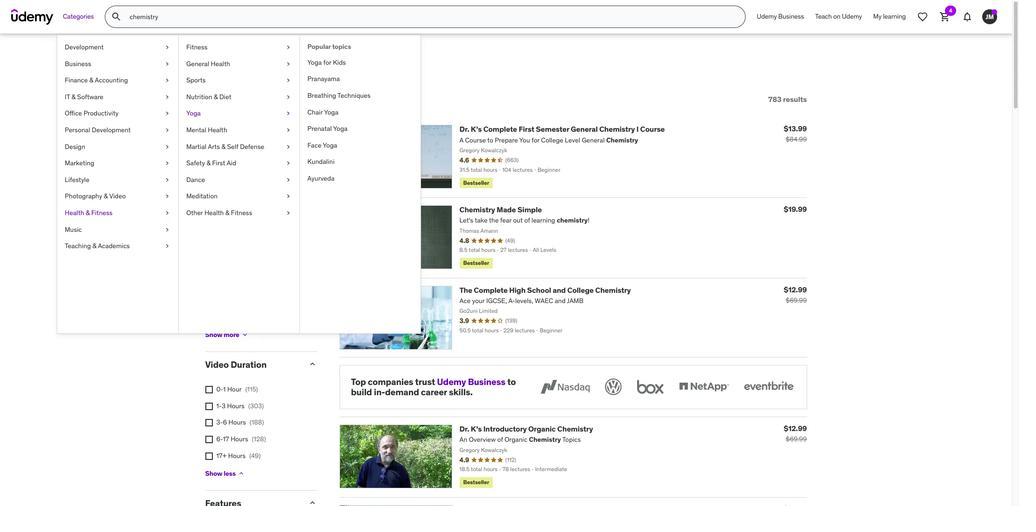 Task type: locate. For each thing, give the bounding box(es) containing it.
1 vertical spatial $12.99 $69.99
[[784, 424, 807, 443]]

nutrition & diet
[[186, 93, 231, 101]]

1 k's from the top
[[471, 125, 482, 134]]

chemistry left the i
[[599, 125, 635, 134]]

xsmall image inside the finance & accounting link
[[163, 76, 171, 85]]

show inside button
[[205, 331, 222, 339]]

0 horizontal spatial fitness
[[91, 209, 113, 217]]

1 horizontal spatial 783
[[768, 94, 782, 104]]

2 vertical spatial small image
[[308, 498, 317, 506]]

xsmall image inside the health & fitness link
[[163, 209, 171, 218]]

show left less
[[205, 469, 222, 478]]

1 $69.99 from the top
[[786, 296, 807, 304]]

1 show from the top
[[205, 331, 222, 339]]

xsmall image for music
[[163, 225, 171, 234]]

xsmall image inside general health link
[[285, 59, 292, 69]]

1 horizontal spatial first
[[519, 125, 534, 134]]

xsmall image inside development "link"
[[163, 43, 171, 52]]

xsmall image inside the it & software link
[[163, 93, 171, 102]]

0 vertical spatial $12.99
[[784, 285, 807, 294]]

music link
[[57, 222, 178, 238]]

simple
[[518, 205, 542, 214]]

fitness down meditation link
[[231, 209, 252, 217]]

3 small image from the top
[[308, 498, 317, 506]]

results inside status
[[783, 94, 807, 104]]

first left the semester
[[519, 125, 534, 134]]

office
[[65, 109, 82, 118]]

& down photography on the top left of page
[[86, 209, 90, 217]]

hours right 3
[[227, 402, 245, 410]]

1 vertical spatial video
[[205, 359, 229, 370]]

for left yoga for kids
[[287, 55, 306, 74]]

small image for video duration
[[308, 360, 317, 369]]

volkswagen image
[[603, 377, 623, 397]]

xsmall image for fitness
[[285, 43, 292, 52]]

finance & accounting link
[[57, 72, 178, 89]]

2 k's from the top
[[471, 424, 482, 434]]

& right it
[[72, 93, 76, 101]]

video down lifestyle link
[[109, 192, 126, 200]]

development down categories 'dropdown button'
[[65, 43, 104, 51]]

filter button
[[205, 85, 247, 114]]

& for finance & accounting
[[89, 76, 93, 84]]

2 dr. from the top
[[460, 424, 469, 434]]

hours for 1-3 hours
[[227, 402, 245, 410]]

development down office productivity link
[[92, 126, 131, 134]]

17+
[[216, 452, 227, 460]]

0 horizontal spatial business
[[65, 59, 91, 68]]

small image for ratings
[[308, 133, 317, 142]]

xsmall image for it & software
[[163, 93, 171, 102]]

productivity
[[84, 109, 119, 118]]

português
[[216, 328, 247, 337]]

2 show from the top
[[205, 469, 222, 478]]

0 vertical spatial k's
[[471, 125, 482, 134]]

$12.99 for the complete high school and college chemistry
[[784, 285, 807, 294]]

semester
[[536, 125, 569, 134]]

chair
[[307, 108, 323, 116]]

1 vertical spatial development
[[92, 126, 131, 134]]

1 vertical spatial k's
[[471, 424, 482, 434]]

1 vertical spatial 783
[[768, 94, 782, 104]]

4 link
[[934, 6, 956, 28]]

0 vertical spatial show
[[205, 331, 222, 339]]

ratings button
[[205, 132, 300, 144]]

accounting
[[95, 76, 128, 84]]

less
[[224, 469, 236, 478]]

general right the semester
[[571, 125, 598, 134]]

1 horizontal spatial udemy business link
[[751, 6, 810, 28]]

xsmall image for lifestyle
[[163, 175, 171, 185]]

& left diet
[[214, 93, 218, 101]]

health right other
[[204, 209, 224, 217]]

techniques
[[338, 91, 371, 100]]

safety & first aid
[[186, 159, 236, 167]]

1 vertical spatial results
[[783, 94, 807, 104]]

jm
[[986, 12, 994, 21]]

results up $13.99
[[783, 94, 807, 104]]

business left to in the bottom of the page
[[468, 376, 506, 387]]

2 $12.99 from the top
[[784, 424, 807, 433]]

office productivity
[[65, 109, 119, 118]]

& down lifestyle link
[[104, 192, 108, 200]]

(115)
[[245, 385, 258, 394]]

meditation link
[[179, 188, 300, 205]]

1 small image from the top
[[308, 133, 317, 142]]

top companies trust udemy business
[[351, 376, 506, 387]]

1 vertical spatial $12.99
[[784, 424, 807, 433]]

fitness up general health at left top
[[186, 43, 208, 51]]

0 horizontal spatial for
[[287, 55, 306, 74]]

results up nutrition & diet link
[[235, 55, 283, 74]]

other health & fitness
[[186, 209, 252, 217]]

up
[[267, 208, 275, 217]]

xsmall image for sports
[[285, 76, 292, 85]]

face yoga link
[[300, 137, 421, 154]]

$12.99 $69.99
[[784, 285, 807, 304], [784, 424, 807, 443]]

2 $69.99 from the top
[[786, 435, 807, 443]]

0 vertical spatial video
[[109, 192, 126, 200]]

xsmall image inside 'photography & video' link
[[163, 192, 171, 201]]

0 vertical spatial first
[[519, 125, 534, 134]]

xsmall image inside lifestyle link
[[163, 175, 171, 185]]

hours right 6 at bottom left
[[228, 418, 246, 427]]

xsmall image inside teaching & academics link
[[163, 242, 171, 251]]

& left "up"
[[262, 208, 266, 217]]

show left more
[[205, 331, 222, 339]]

$69.99
[[786, 296, 807, 304], [786, 435, 807, 443]]

xsmall image inside mental health link
[[285, 126, 292, 135]]

1 horizontal spatial for
[[323, 58, 331, 67]]

xsmall image inside sports "link"
[[285, 76, 292, 85]]

chair yoga
[[307, 108, 338, 116]]

Search for anything text field
[[128, 9, 734, 25]]

marketing
[[65, 159, 94, 167]]

0 vertical spatial development
[[65, 43, 104, 51]]

0 vertical spatial dr.
[[460, 125, 469, 134]]

categories
[[63, 12, 94, 21]]

health down "fitness" link
[[211, 59, 230, 68]]

0 vertical spatial general
[[186, 59, 209, 68]]

notifications image
[[962, 11, 973, 22]]

xsmall image for office productivity
[[163, 109, 171, 118]]

yoga for chair
[[324, 108, 338, 116]]

0 horizontal spatial 783
[[205, 55, 232, 74]]

$19.99
[[784, 204, 807, 214]]

lifestyle
[[65, 175, 89, 184]]

xsmall image
[[163, 43, 171, 52], [285, 43, 292, 52], [163, 59, 171, 69], [285, 59, 292, 69], [285, 76, 292, 85], [163, 93, 171, 102], [285, 93, 292, 102], [163, 109, 171, 118], [163, 126, 171, 135], [285, 142, 292, 151], [285, 175, 292, 185], [285, 192, 292, 201], [205, 296, 213, 303], [205, 313, 213, 320], [205, 403, 213, 410], [205, 419, 213, 427], [205, 436, 213, 443], [238, 470, 245, 478]]

high
[[509, 285, 526, 295]]

3.0 & up (571)
[[251, 208, 292, 217]]

fitness
[[186, 43, 208, 51], [91, 209, 113, 217], [231, 209, 252, 217]]

for inside yoga 'element'
[[323, 58, 331, 67]]

general up sports
[[186, 59, 209, 68]]

teach
[[815, 12, 832, 21]]

dr. k's complete first semester general chemistry i course
[[460, 125, 665, 134]]

2 horizontal spatial business
[[778, 12, 804, 21]]

1 vertical spatial business
[[65, 59, 91, 68]]

hours
[[227, 402, 245, 410], [228, 418, 246, 427], [231, 435, 248, 443], [228, 452, 246, 460]]

xsmall image inside meditation link
[[285, 192, 292, 201]]

0 horizontal spatial video
[[109, 192, 126, 200]]

1 vertical spatial first
[[212, 159, 225, 167]]

k's for introductory
[[471, 424, 482, 434]]

xsmall image inside martial arts & self defense link
[[285, 142, 292, 151]]

0 vertical spatial $12.99 $69.99
[[784, 285, 807, 304]]

udemy business link left teach
[[751, 6, 810, 28]]

& right the safety
[[207, 159, 211, 167]]

categories button
[[57, 6, 99, 28]]

for left kids
[[323, 58, 331, 67]]

0 vertical spatial 783
[[205, 55, 232, 74]]

udemy business link
[[751, 6, 810, 28], [437, 376, 506, 387]]

2 $12.99 $69.99 from the top
[[784, 424, 807, 443]]

breathing techniques link
[[300, 88, 421, 104]]

xsmall image inside dance link
[[285, 175, 292, 185]]

business left teach
[[778, 12, 804, 21]]

1 dr. from the top
[[460, 125, 469, 134]]

xsmall image inside nutrition & diet link
[[285, 93, 292, 102]]

1 vertical spatial $69.99
[[786, 435, 807, 443]]

1 horizontal spatial results
[[783, 94, 807, 104]]

general health link
[[179, 56, 300, 72]]

hours right "17"
[[231, 435, 248, 443]]

defense
[[240, 142, 264, 151]]

results
[[235, 55, 283, 74], [783, 94, 807, 104]]

xsmall image for yoga
[[285, 109, 292, 118]]

xsmall image inside the safety & first aid link
[[285, 159, 292, 168]]

on
[[833, 12, 841, 21]]

0 vertical spatial udemy business link
[[751, 6, 810, 28]]

2 small image from the top
[[308, 360, 317, 369]]

dr. k's introductory organic chemistry
[[460, 424, 593, 434]]

chemistry right organic
[[557, 424, 593, 434]]

0 horizontal spatial results
[[235, 55, 283, 74]]

yoga right 'prenatal'
[[333, 124, 348, 133]]

office productivity link
[[57, 105, 178, 122]]

demand
[[385, 387, 419, 398]]

& for 3.0 & up (571)
[[262, 208, 266, 217]]

top
[[351, 376, 366, 387]]

783 inside status
[[768, 94, 782, 104]]

other
[[186, 209, 203, 217]]

0 vertical spatial business
[[778, 12, 804, 21]]

it
[[65, 93, 70, 101]]

783 results
[[768, 94, 807, 104]]

mental health link
[[179, 122, 300, 139]]

academics
[[98, 242, 130, 250]]

0-1 hour (115)
[[216, 385, 258, 394]]

1 $12.99 $69.99 from the top
[[784, 285, 807, 304]]

1 $12.99 from the top
[[784, 285, 807, 294]]

1 vertical spatial general
[[571, 125, 598, 134]]

yoga right face
[[323, 141, 337, 149]]

xsmall image inside marketing link
[[163, 159, 171, 168]]

xsmall image for show more
[[241, 331, 249, 339]]

xsmall image for personal development
[[163, 126, 171, 135]]

$12.99 for dr. k's introductory organic chemistry
[[784, 424, 807, 433]]

udemy business link left to in the bottom of the page
[[437, 376, 506, 387]]

health for mental health
[[208, 126, 227, 134]]

other health & fitness link
[[179, 205, 300, 222]]

business
[[778, 12, 804, 21], [65, 59, 91, 68], [468, 376, 506, 387]]

xsmall image inside other health & fitness link
[[285, 209, 292, 218]]

xsmall image for health & fitness
[[163, 209, 171, 218]]

first left aid
[[212, 159, 225, 167]]

yoga for prenatal
[[333, 124, 348, 133]]

design link
[[57, 139, 178, 155]]

xsmall image for other health & fitness
[[285, 209, 292, 218]]

(272)
[[278, 158, 293, 167]]

netapp image
[[677, 377, 731, 397]]

health up arts
[[208, 126, 227, 134]]

& right teaching
[[92, 242, 96, 250]]

1 vertical spatial show
[[205, 469, 222, 478]]

xsmall image inside music 'link'
[[163, 225, 171, 234]]

video up 0-
[[205, 359, 229, 370]]

& for photography & video
[[104, 192, 108, 200]]

teaching & academics
[[65, 242, 130, 250]]

xsmall image inside "fitness" link
[[285, 43, 292, 52]]

you have alerts image
[[992, 9, 997, 15]]

& left 'self' on the top of page
[[221, 142, 225, 151]]

fitness down photography & video
[[91, 209, 113, 217]]

1 vertical spatial small image
[[308, 360, 317, 369]]

0 vertical spatial small image
[[308, 133, 317, 142]]

xsmall image inside personal development 'link'
[[163, 126, 171, 135]]

udemy
[[757, 12, 777, 21], [842, 12, 862, 21], [437, 376, 466, 387]]

0 horizontal spatial first
[[212, 159, 225, 167]]

2 vertical spatial business
[[468, 376, 506, 387]]

xsmall image for nutrition & diet
[[285, 93, 292, 102]]

& right "finance"
[[89, 76, 93, 84]]

ayurveda
[[307, 174, 334, 183]]

in-
[[374, 387, 385, 398]]

xsmall image for martial arts & self defense
[[285, 142, 292, 151]]

sports
[[186, 76, 206, 84]]

the complete high school and college chemistry
[[460, 285, 631, 295]]

it & software
[[65, 93, 103, 101]]

yoga up 'mental'
[[186, 109, 201, 118]]

xsmall image inside show more button
[[241, 331, 249, 339]]

xsmall image inside show less button
[[238, 470, 245, 478]]

yoga right chair
[[324, 108, 338, 116]]

xsmall image inside business link
[[163, 59, 171, 69]]

submit search image
[[111, 11, 122, 22]]

yoga
[[307, 58, 322, 67], [324, 108, 338, 116], [186, 109, 201, 118], [333, 124, 348, 133], [323, 141, 337, 149]]

xsmall image inside yoga link
[[285, 109, 292, 118]]

finance & accounting
[[65, 76, 128, 84]]

school
[[527, 285, 551, 295]]

xsmall image for mental health
[[285, 126, 292, 135]]

small image
[[308, 133, 317, 142], [308, 360, 317, 369], [308, 498, 317, 506]]

1 horizontal spatial udemy
[[757, 12, 777, 21]]

kundalini link
[[300, 154, 421, 170]]

0 vertical spatial $69.99
[[786, 296, 807, 304]]

build
[[351, 387, 372, 398]]

development inside "link"
[[65, 43, 104, 51]]

xsmall image
[[163, 76, 171, 85], [285, 109, 292, 118], [285, 126, 292, 135], [163, 142, 171, 151], [163, 159, 171, 168], [285, 159, 292, 168], [163, 175, 171, 185], [163, 192, 171, 201], [163, 209, 171, 218], [285, 209, 292, 218], [163, 225, 171, 234], [163, 242, 171, 251], [205, 263, 213, 270], [205, 279, 213, 287], [241, 331, 249, 339], [205, 386, 213, 394], [205, 453, 213, 460]]

chemistry made simple link
[[460, 205, 542, 214]]

business inside business link
[[65, 59, 91, 68]]

xsmall image inside design link
[[163, 142, 171, 151]]

popular topics
[[307, 42, 351, 51]]

& for teaching & academics
[[92, 242, 96, 250]]

1 vertical spatial dr.
[[460, 424, 469, 434]]

prenatal yoga
[[307, 124, 348, 133]]

783 for 783 results for "chemistry"
[[205, 55, 232, 74]]

show inside button
[[205, 469, 222, 478]]

(541)
[[278, 192, 292, 200]]

xsmall image inside office productivity link
[[163, 109, 171, 118]]

xsmall image for show less
[[238, 470, 245, 478]]

0 vertical spatial results
[[235, 55, 283, 74]]

breathing techniques
[[307, 91, 371, 100]]

teach on udemy
[[815, 12, 862, 21]]

k's
[[471, 125, 482, 134], [471, 424, 482, 434]]

0 horizontal spatial udemy business link
[[437, 376, 506, 387]]

business up "finance"
[[65, 59, 91, 68]]

2 horizontal spatial udemy
[[842, 12, 862, 21]]

xsmall image for business
[[163, 59, 171, 69]]

4
[[949, 7, 952, 14]]

& for safety & first aid
[[207, 159, 211, 167]]

finance
[[65, 76, 88, 84]]



Task type: describe. For each thing, give the bounding box(es) containing it.
breathing
[[307, 91, 336, 100]]

photography
[[65, 192, 102, 200]]

to
[[507, 376, 516, 387]]

$12.99 $69.99 for dr. k's introductory organic chemistry
[[784, 424, 807, 443]]

martial
[[186, 142, 206, 151]]

sports link
[[179, 72, 300, 89]]

& for health & fitness
[[86, 209, 90, 217]]

k's for complete
[[471, 125, 482, 134]]

pranayama
[[307, 75, 340, 83]]

teaching
[[65, 242, 91, 250]]

to build in-demand career skills.
[[351, 376, 516, 398]]

1 vertical spatial udemy business link
[[437, 376, 506, 387]]

yoga link
[[179, 105, 300, 122]]

kundalini
[[307, 158, 335, 166]]

fitness link
[[179, 39, 300, 56]]

nasdaq image
[[538, 377, 592, 397]]

nutrition
[[186, 93, 212, 101]]

career
[[421, 387, 447, 398]]

xsmall image for development
[[163, 43, 171, 52]]

health for other health & fitness
[[204, 209, 224, 217]]

college
[[567, 285, 594, 295]]

xsmall image for teaching & academics
[[163, 242, 171, 251]]

xsmall image for photography & video
[[163, 192, 171, 201]]

& for it & software
[[72, 93, 76, 101]]

prenatal yoga link
[[300, 121, 421, 137]]

17
[[223, 435, 229, 443]]

udemy business
[[757, 12, 804, 21]]

show for show less
[[205, 469, 222, 478]]

$12.99 $69.99 for the complete high school and college chemistry
[[784, 285, 807, 304]]

xsmall image for safety & first aid
[[285, 159, 292, 168]]

1 horizontal spatial business
[[468, 376, 506, 387]]

1 horizontal spatial general
[[571, 125, 598, 134]]

filter
[[222, 94, 241, 104]]

(128)
[[252, 435, 266, 443]]

6-
[[216, 435, 223, 443]]

companies
[[368, 376, 413, 387]]

i
[[637, 125, 639, 134]]

duration
[[231, 359, 267, 370]]

3.0
[[251, 208, 260, 217]]

eventbrite image
[[742, 377, 795, 397]]

popular
[[307, 42, 331, 51]]

teaching & academics link
[[57, 238, 178, 255]]

xsmall image for meditation
[[285, 192, 292, 201]]

box image
[[635, 377, 666, 397]]

783 for 783 results
[[768, 94, 782, 104]]

xsmall image for marketing
[[163, 159, 171, 168]]

diet
[[219, 93, 231, 101]]

ayurveda link
[[300, 170, 421, 187]]

783 results for "chemistry"
[[205, 55, 394, 74]]

783 results status
[[768, 94, 807, 104]]

udemy image
[[11, 9, 54, 25]]

health & fitness
[[65, 209, 113, 217]]

face yoga
[[307, 141, 337, 149]]

show more
[[205, 331, 239, 339]]

personal
[[65, 126, 90, 134]]

business inside udemy business link
[[778, 12, 804, 21]]

$69.99 for the complete high school and college chemistry
[[786, 296, 807, 304]]

xsmall image for general health
[[285, 59, 292, 69]]

1 vertical spatial complete
[[474, 285, 508, 295]]

$13.99
[[784, 124, 807, 133]]

personal development link
[[57, 122, 178, 139]]

health for general health
[[211, 59, 230, 68]]

xsmall image for design
[[163, 142, 171, 151]]

martial arts & self defense link
[[179, 139, 300, 155]]

dr. k's complete first semester general chemistry i course link
[[460, 125, 665, 134]]

face
[[307, 141, 321, 149]]

development inside 'link'
[[92, 126, 131, 134]]

0-
[[216, 385, 223, 394]]

0 horizontal spatial general
[[186, 59, 209, 68]]

my
[[873, 12, 882, 21]]

0 vertical spatial complete
[[483, 125, 517, 134]]

yoga for face
[[323, 141, 337, 149]]

jm link
[[979, 6, 1001, 28]]

2 horizontal spatial fitness
[[231, 209, 252, 217]]

yoga for kids
[[307, 58, 346, 67]]

video inside 'photography & video' link
[[109, 192, 126, 200]]

photography & video link
[[57, 188, 178, 205]]

xsmall image for finance & accounting
[[163, 76, 171, 85]]

& for nutrition & diet
[[214, 93, 218, 101]]

health & fitness link
[[57, 205, 178, 222]]

mental
[[186, 126, 206, 134]]

yoga down popular
[[307, 58, 322, 67]]

show for show more
[[205, 331, 222, 339]]

the complete high school and college chemistry link
[[460, 285, 631, 295]]

made
[[497, 205, 516, 214]]

dr. for dr. k's complete first semester general chemistry i course
[[460, 125, 469, 134]]

mental health
[[186, 126, 227, 134]]

(49)
[[249, 452, 261, 460]]

it & software link
[[57, 89, 178, 105]]

the
[[460, 285, 472, 295]]

hours for 6-17 hours
[[231, 435, 248, 443]]

chemistry left made
[[460, 205, 495, 214]]

wishlist image
[[917, 11, 928, 22]]

show more button
[[205, 326, 249, 344]]

hours right 17+
[[228, 452, 246, 460]]

0 horizontal spatial udemy
[[437, 376, 466, 387]]

safety & first aid link
[[179, 155, 300, 172]]

health up "music"
[[65, 209, 84, 217]]

(303)
[[248, 402, 264, 410]]

chemistry right college
[[595, 285, 631, 295]]

dance
[[186, 175, 205, 184]]

dance link
[[179, 172, 300, 188]]

video duration button
[[205, 359, 300, 370]]

show less
[[205, 469, 236, 478]]

6-17 hours (128)
[[216, 435, 266, 443]]

safety
[[186, 159, 205, 167]]

(188)
[[250, 418, 264, 427]]

hours for 3-6 hours
[[228, 418, 246, 427]]

& down meditation link
[[225, 209, 229, 217]]

shopping cart with 4 items image
[[940, 11, 951, 22]]

yoga element
[[300, 35, 421, 334]]

(464)
[[279, 175, 294, 183]]

results for 783 results for "chemistry"
[[235, 55, 283, 74]]

topics
[[332, 42, 351, 51]]

1 horizontal spatial fitness
[[186, 43, 208, 51]]

pranayama link
[[300, 71, 421, 88]]

$69.99 for dr. k's introductory organic chemistry
[[786, 435, 807, 443]]

my learning
[[873, 12, 906, 21]]

dr. for dr. k's introductory organic chemistry
[[460, 424, 469, 434]]

3
[[222, 402, 226, 410]]

results for 783 results
[[783, 94, 807, 104]]

kids
[[333, 58, 346, 67]]

personal development
[[65, 126, 131, 134]]

video duration
[[205, 359, 267, 370]]

1 horizontal spatial video
[[205, 359, 229, 370]]

xsmall image for dance
[[285, 175, 292, 185]]

small image
[[211, 95, 221, 104]]

learning
[[883, 12, 906, 21]]

$84.99
[[786, 135, 807, 144]]



Task type: vqa. For each thing, say whether or not it's contained in the screenshot.
xsmall icon within the Meditation LINK
yes



